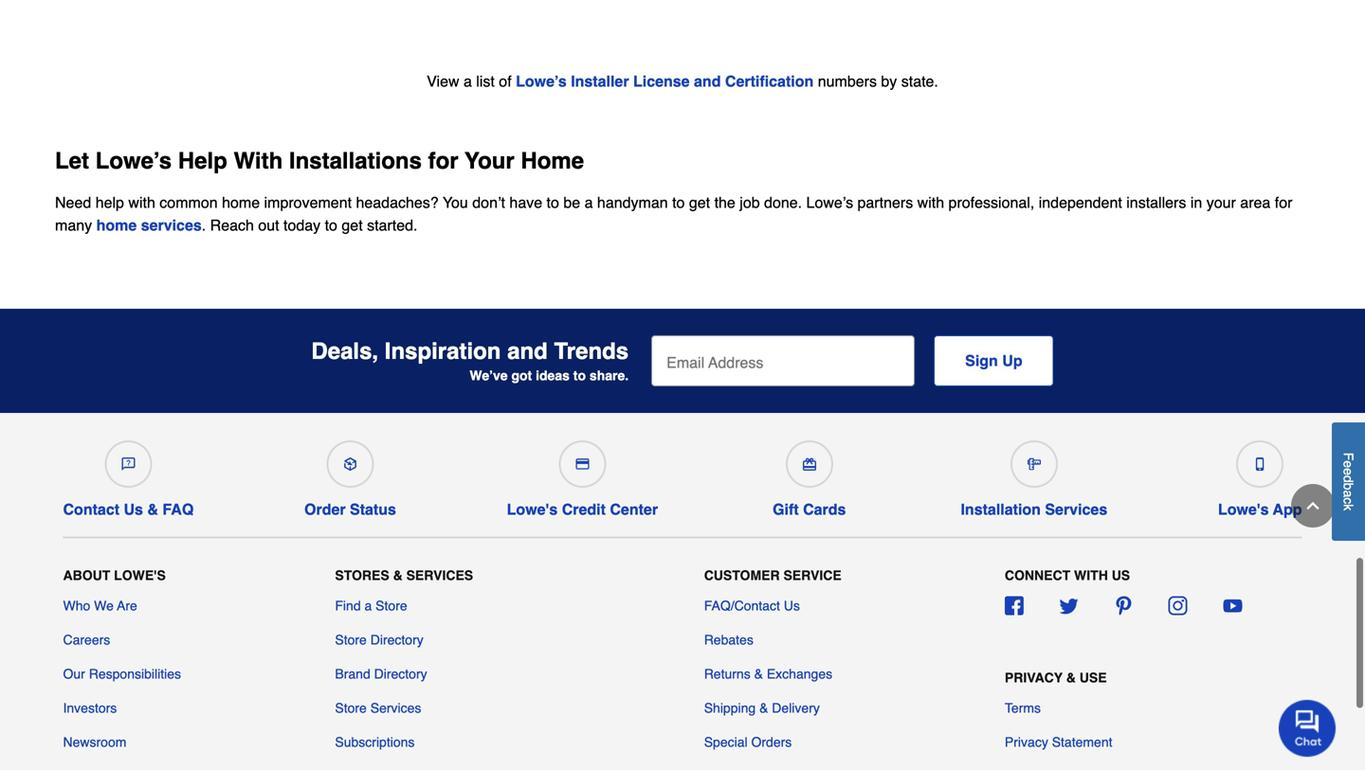 Task type: describe. For each thing, give the bounding box(es) containing it.
installer
[[571, 72, 629, 90]]

d
[[1341, 476, 1356, 483]]

up
[[1002, 352, 1023, 370]]

with
[[234, 148, 283, 174]]

started.
[[367, 217, 418, 234]]

about lowe's
[[63, 568, 166, 583]]

shipping
[[704, 701, 756, 716]]

connect
[[1005, 568, 1070, 583]]

customer care image
[[122, 458, 135, 471]]

orders
[[751, 735, 792, 750]]

for inside need help with common home improvement headaches? you don't have to be a handyman to get the job done. lowe's partners with professional, independent installers in your area for many
[[1275, 194, 1293, 211]]

credit card image
[[576, 458, 589, 471]]

are
[[117, 599, 137, 614]]

done.
[[764, 194, 802, 211]]

customer
[[704, 568, 780, 583]]

k
[[1341, 504, 1356, 511]]

gift cards
[[773, 501, 846, 518]]

us for contact
[[124, 501, 143, 518]]

numbers
[[818, 72, 877, 90]]

home
[[521, 148, 584, 174]]

brand
[[335, 667, 370, 682]]

in
[[1191, 194, 1202, 211]]

exchanges
[[767, 667, 832, 682]]

find a store link
[[335, 597, 407, 616]]

order status link
[[304, 433, 396, 519]]

handyman
[[597, 194, 668, 211]]

contact
[[63, 501, 120, 518]]

f e e d b a c k button
[[1332, 423, 1365, 541]]

about
[[63, 568, 110, 583]]

order status
[[304, 501, 396, 518]]

lowe's credit center link
[[507, 433, 658, 519]]

installations
[[289, 148, 422, 174]]

let
[[55, 148, 89, 174]]

newsroom
[[63, 735, 126, 750]]

reach
[[210, 217, 254, 234]]

services for store services
[[370, 701, 421, 716]]

careers link
[[63, 631, 110, 650]]

partners
[[858, 194, 913, 211]]

faq/contact us link
[[704, 597, 800, 616]]

have
[[509, 194, 542, 211]]

help
[[178, 148, 227, 174]]

cards
[[803, 501, 846, 518]]

home services . reach out today to get started.
[[96, 217, 418, 234]]

our responsibilities link
[[63, 665, 181, 684]]

newsroom link
[[63, 733, 126, 752]]

us for faq/contact
[[784, 599, 800, 614]]

stores
[[335, 568, 389, 583]]

privacy for privacy statement
[[1005, 735, 1048, 750]]

lowe's inside need help with common home improvement headaches? you don't have to be a handyman to get the job done. lowe's partners with professional, independent installers in your area for many
[[806, 194, 853, 211]]

special orders link
[[704, 733, 792, 752]]

1 vertical spatial lowe's
[[95, 148, 172, 174]]

special orders
[[704, 735, 792, 750]]

status
[[350, 501, 396, 518]]

certification
[[725, 72, 814, 90]]

shipping & delivery
[[704, 701, 820, 716]]

responsibilities
[[89, 667, 181, 682]]

today
[[283, 217, 321, 234]]

youtube image
[[1223, 597, 1242, 616]]

pickup image
[[344, 458, 357, 471]]

to left be
[[547, 194, 559, 211]]

& for privacy & use
[[1066, 671, 1076, 686]]

a inside need help with common home improvement headaches? you don't have to be a handyman to get the job done. lowe's partners with professional, independent installers in your area for many
[[585, 194, 593, 211]]

your
[[1207, 194, 1236, 211]]

who we are link
[[63, 597, 137, 616]]

lowe's app
[[1218, 501, 1302, 518]]

job
[[740, 194, 760, 211]]

ideas
[[536, 368, 570, 384]]

by
[[881, 72, 897, 90]]

view a list of lowe's installer license and certification numbers by state.
[[427, 72, 938, 90]]

0 vertical spatial store
[[376, 599, 407, 614]]

let lowe's help with installations for your home
[[55, 148, 584, 174]]

rebates link
[[704, 631, 754, 650]]

0 horizontal spatial get
[[342, 217, 363, 234]]

installation
[[961, 501, 1041, 518]]

area
[[1240, 194, 1271, 211]]

sign up form
[[651, 336, 1054, 387]]

home inside need help with common home improvement headaches? you don't have to be a handyman to get the job done. lowe's partners with professional, independent installers in your area for many
[[222, 194, 260, 211]]

lowe's credit center
[[507, 501, 658, 518]]

your
[[465, 148, 515, 174]]

b
[[1341, 483, 1356, 490]]

connect with us
[[1005, 568, 1130, 583]]

scroll to top element
[[1291, 484, 1335, 528]]

mobile image
[[1253, 458, 1267, 471]]

license
[[633, 72, 690, 90]]

returns & exchanges
[[704, 667, 832, 682]]

got
[[511, 368, 532, 384]]

need help with common home improvement headaches? you don't have to be a handyman to get the job done. lowe's partners with professional, independent installers in your area for many
[[55, 194, 1293, 234]]

sign
[[965, 352, 998, 370]]

be
[[563, 194, 580, 211]]

directory for brand directory
[[374, 667, 427, 682]]



Task type: locate. For each thing, give the bounding box(es) containing it.
out
[[258, 217, 279, 234]]

directory up brand directory
[[370, 633, 424, 648]]

deals, inspiration and trends we've got ideas to share.
[[311, 338, 629, 384]]

2 e from the top
[[1341, 468, 1356, 476]]

the
[[714, 194, 735, 211]]

services
[[1045, 501, 1108, 518], [406, 568, 473, 583], [370, 701, 421, 716]]

store up brand
[[335, 633, 367, 648]]

1 privacy from the top
[[1005, 671, 1063, 686]]

2 privacy from the top
[[1005, 735, 1048, 750]]

0 vertical spatial services
[[1045, 501, 1108, 518]]

e
[[1341, 461, 1356, 468], [1341, 468, 1356, 476]]

for up you
[[428, 148, 458, 174]]

privacy statement
[[1005, 735, 1113, 750]]

directory
[[370, 633, 424, 648], [374, 667, 427, 682]]

a
[[464, 72, 472, 90], [585, 194, 593, 211], [1341, 490, 1356, 498], [365, 599, 372, 614]]

1 vertical spatial and
[[507, 338, 548, 365]]

shipping & delivery link
[[704, 699, 820, 718]]

customer service
[[704, 568, 842, 583]]

headaches?
[[356, 194, 439, 211]]

a right find
[[365, 599, 372, 614]]

f
[[1341, 453, 1356, 461]]

lowe's right "of"
[[516, 72, 567, 90]]

0 vertical spatial home
[[222, 194, 260, 211]]

gift card image
[[803, 458, 816, 471]]

1 e from the top
[[1341, 461, 1356, 468]]

need
[[55, 194, 91, 211]]

store for services
[[335, 701, 367, 716]]

& right returns
[[754, 667, 763, 682]]

store
[[376, 599, 407, 614], [335, 633, 367, 648], [335, 701, 367, 716]]

services up 'find a store' link
[[406, 568, 473, 583]]

gift
[[773, 501, 799, 518]]

home
[[222, 194, 260, 211], [96, 217, 137, 234]]

order
[[304, 501, 346, 518]]

directory for store directory
[[370, 633, 424, 648]]

to
[[547, 194, 559, 211], [672, 194, 685, 211], [325, 217, 337, 234], [573, 368, 586, 384]]

instagram image
[[1169, 597, 1188, 616]]

.
[[202, 217, 206, 234]]

pinterest image
[[1114, 597, 1133, 616]]

privacy for privacy & use
[[1005, 671, 1063, 686]]

1 vertical spatial store
[[335, 633, 367, 648]]

home services link
[[96, 217, 202, 234]]

a left list
[[464, 72, 472, 90]]

and up got
[[507, 338, 548, 365]]

0 vertical spatial and
[[694, 72, 721, 90]]

careers
[[63, 633, 110, 648]]

directory down store directory
[[374, 667, 427, 682]]

get left started.
[[342, 217, 363, 234]]

with
[[128, 194, 155, 211], [917, 194, 944, 211]]

sign up
[[965, 352, 1023, 370]]

store directory
[[335, 633, 424, 648]]

2 horizontal spatial lowe's
[[1218, 501, 1269, 518]]

investors link
[[63, 699, 117, 718]]

store down brand
[[335, 701, 367, 716]]

0 horizontal spatial with
[[128, 194, 155, 211]]

a inside button
[[1341, 490, 1356, 498]]

c
[[1341, 498, 1356, 504]]

privacy statement link
[[1005, 733, 1113, 752]]

who we are
[[63, 599, 137, 614]]

faq/contact us
[[704, 599, 800, 614]]

0 horizontal spatial us
[[124, 501, 143, 518]]

lowe's for lowe's credit center
[[507, 501, 558, 518]]

with up home services link on the top
[[128, 194, 155, 211]]

1 vertical spatial us
[[784, 599, 800, 614]]

for right "area"
[[1275, 194, 1293, 211]]

0 vertical spatial us
[[124, 501, 143, 518]]

get left the
[[689, 194, 710, 211]]

to inside deals, inspiration and trends we've got ideas to share.
[[573, 368, 586, 384]]

returns
[[704, 667, 751, 682]]

1 horizontal spatial get
[[689, 194, 710, 211]]

deals,
[[311, 338, 378, 365]]

2 vertical spatial lowe's
[[806, 194, 853, 211]]

0 vertical spatial directory
[[370, 633, 424, 648]]

to right today
[[325, 217, 337, 234]]

0 horizontal spatial and
[[507, 338, 548, 365]]

app
[[1273, 501, 1302, 518]]

& for shipping & delivery
[[759, 701, 768, 716]]

subscriptions link
[[335, 733, 415, 752]]

a right be
[[585, 194, 593, 211]]

to right ideas
[[573, 368, 586, 384]]

1 horizontal spatial home
[[222, 194, 260, 211]]

installation services
[[961, 501, 1108, 518]]

and inside deals, inspiration and trends we've got ideas to share.
[[507, 338, 548, 365]]

state.
[[901, 72, 938, 90]]

f e e d b a c k
[[1341, 453, 1356, 511]]

store services
[[335, 701, 421, 716]]

1 horizontal spatial with
[[917, 194, 944, 211]]

faq
[[162, 501, 194, 518]]

service
[[783, 568, 842, 583]]

0 vertical spatial lowe's
[[516, 72, 567, 90]]

us down customer service
[[784, 599, 800, 614]]

rebates
[[704, 633, 754, 648]]

us right the contact
[[124, 501, 143, 518]]

& right stores
[[393, 568, 403, 583]]

get inside need help with common home improvement headaches? you don't have to be a handyman to get the job done. lowe's partners with professional, independent installers in your area for many
[[689, 194, 710, 211]]

& left delivery
[[759, 701, 768, 716]]

0 vertical spatial privacy
[[1005, 671, 1063, 686]]

1 with from the left
[[128, 194, 155, 211]]

& left use
[[1066, 671, 1076, 686]]

2 vertical spatial store
[[335, 701, 367, 716]]

e up d
[[1341, 461, 1356, 468]]

installation services link
[[961, 433, 1108, 519]]

with right "partners"
[[917, 194, 944, 211]]

store services link
[[335, 699, 421, 718]]

privacy down terms link
[[1005, 735, 1048, 750]]

terms link
[[1005, 699, 1041, 718]]

to right handyman
[[672, 194, 685, 211]]

independent
[[1039, 194, 1122, 211]]

us
[[1112, 568, 1130, 583]]

services for installation services
[[1045, 501, 1108, 518]]

inspiration
[[385, 338, 501, 365]]

our
[[63, 667, 85, 682]]

&
[[147, 501, 158, 518], [393, 568, 403, 583], [754, 667, 763, 682], [1066, 671, 1076, 686], [759, 701, 768, 716]]

1 horizontal spatial lowe's
[[516, 72, 567, 90]]

1 horizontal spatial and
[[694, 72, 721, 90]]

1 vertical spatial home
[[96, 217, 137, 234]]

dimensions image
[[1028, 458, 1041, 471]]

0 horizontal spatial for
[[428, 148, 458, 174]]

1 horizontal spatial lowe's
[[507, 501, 558, 518]]

center
[[610, 501, 658, 518]]

gift cards link
[[769, 433, 850, 519]]

1 vertical spatial directory
[[374, 667, 427, 682]]

of
[[499, 72, 512, 90]]

don't
[[472, 194, 505, 211]]

0 horizontal spatial home
[[96, 217, 137, 234]]

many
[[55, 217, 92, 234]]

lowe's left the credit
[[507, 501, 558, 518]]

Email Address email field
[[651, 336, 915, 387]]

& for returns & exchanges
[[754, 667, 763, 682]]

0 horizontal spatial lowe's
[[114, 568, 166, 583]]

1 horizontal spatial for
[[1275, 194, 1293, 211]]

0 vertical spatial get
[[689, 194, 710, 211]]

lowe's for lowe's app
[[1218, 501, 1269, 518]]

lowe's up are
[[114, 568, 166, 583]]

2 vertical spatial services
[[370, 701, 421, 716]]

and right license at the top of the page
[[694, 72, 721, 90]]

2 with from the left
[[917, 194, 944, 211]]

lowe's installer license and certification link
[[516, 72, 814, 90]]

home down help
[[96, 217, 137, 234]]

stores & services
[[335, 568, 473, 583]]

chevron up image
[[1304, 497, 1323, 516]]

lowe's right done.
[[806, 194, 853, 211]]

faq/contact
[[704, 599, 780, 614]]

who
[[63, 599, 90, 614]]

facebook image
[[1005, 597, 1024, 616]]

0 vertical spatial for
[[428, 148, 458, 174]]

services down brand directory
[[370, 701, 421, 716]]

0 horizontal spatial lowe's
[[95, 148, 172, 174]]

store directory link
[[335, 631, 424, 650]]

lowe's left app
[[1218, 501, 1269, 518]]

1 vertical spatial privacy
[[1005, 735, 1048, 750]]

services
[[141, 217, 202, 234]]

services up connect with us
[[1045, 501, 1108, 518]]

lowe's
[[507, 501, 558, 518], [1218, 501, 1269, 518], [114, 568, 166, 583]]

& left the faq
[[147, 501, 158, 518]]

1 vertical spatial services
[[406, 568, 473, 583]]

1 vertical spatial get
[[342, 217, 363, 234]]

returns & exchanges link
[[704, 665, 832, 684]]

subscriptions
[[335, 735, 415, 750]]

sign up button
[[934, 336, 1054, 387]]

2 horizontal spatial lowe's
[[806, 194, 853, 211]]

twitter image
[[1059, 597, 1078, 616]]

brand directory link
[[335, 665, 427, 684]]

1 horizontal spatial us
[[784, 599, 800, 614]]

chat invite button image
[[1279, 700, 1337, 758]]

lowe's up help
[[95, 148, 172, 174]]

a up k
[[1341, 490, 1356, 498]]

store down stores & services
[[376, 599, 407, 614]]

e up b at the bottom of page
[[1341, 468, 1356, 476]]

delivery
[[772, 701, 820, 716]]

special
[[704, 735, 748, 750]]

privacy up terms
[[1005, 671, 1063, 686]]

common
[[160, 194, 218, 211]]

we
[[94, 599, 114, 614]]

store for directory
[[335, 633, 367, 648]]

& for stores & services
[[393, 568, 403, 583]]

credit
[[562, 501, 606, 518]]

home up reach
[[222, 194, 260, 211]]

1 vertical spatial for
[[1275, 194, 1293, 211]]



Task type: vqa. For each thing, say whether or not it's contained in the screenshot.
rightmost home
yes



